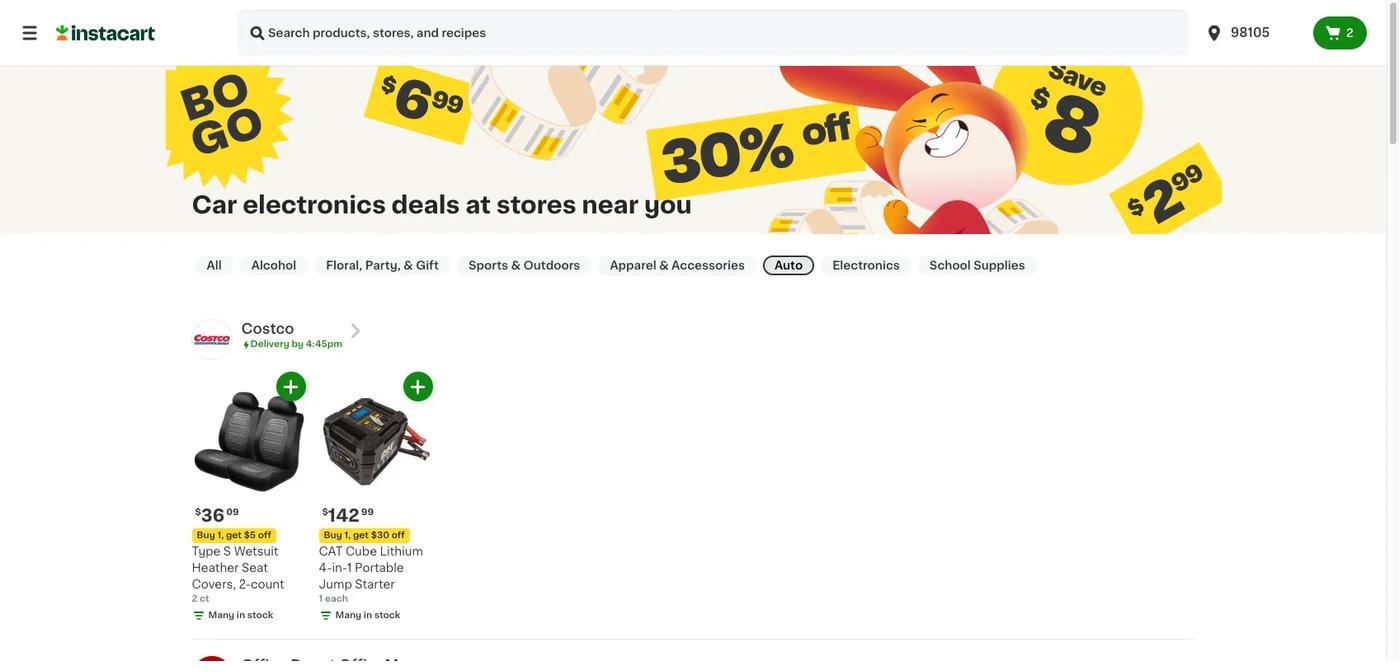 Task type: describe. For each thing, give the bounding box(es) containing it.
accessories
[[672, 260, 745, 272]]

many in stock for 142
[[336, 612, 401, 621]]

supplies
[[974, 260, 1026, 272]]

electronics
[[243, 193, 386, 217]]

& for apparel & accessories
[[659, 260, 669, 272]]

& for sports & outdoors
[[511, 260, 521, 272]]

0 vertical spatial 1
[[347, 563, 352, 575]]

all
[[207, 260, 222, 272]]

heather
[[192, 563, 239, 575]]

type
[[192, 547, 221, 558]]

apparel & accessories
[[610, 260, 745, 272]]

buy 1, get $30 off
[[324, 532, 405, 541]]

type s wetsuit heather seat covers, 2-count 2 ct
[[192, 547, 285, 605]]

$ for 142
[[322, 509, 328, 518]]

car electronics deals at stores near you
[[192, 193, 692, 217]]

98105 button
[[1205, 10, 1304, 56]]

by
[[292, 340, 304, 349]]

auto
[[775, 260, 803, 272]]

jump
[[319, 580, 352, 591]]

seat
[[242, 563, 268, 575]]

electronics
[[833, 260, 900, 272]]

stock for 36
[[247, 612, 274, 621]]

buy for 36
[[197, 532, 215, 541]]

costco image
[[192, 320, 232, 360]]

2-
[[239, 580, 251, 591]]

stores
[[497, 193, 577, 217]]

party,
[[365, 260, 401, 272]]

$ for 36
[[195, 509, 201, 518]]

off for 36
[[258, 532, 272, 541]]

cat
[[319, 547, 343, 558]]

& inside "link"
[[404, 260, 413, 272]]

deals
[[392, 193, 460, 217]]

portable
[[355, 563, 404, 575]]

floral, party, & gift link
[[315, 256, 451, 276]]

get for 142
[[353, 532, 369, 541]]

ct
[[200, 595, 209, 605]]

many in stock for 36
[[208, 612, 274, 621]]

off for 142
[[392, 532, 405, 541]]

98105 button
[[1195, 10, 1314, 56]]

covers,
[[192, 580, 236, 591]]

add image for 36
[[281, 377, 301, 398]]

s
[[224, 547, 231, 558]]

gift
[[416, 260, 439, 272]]

sports
[[469, 260, 509, 272]]

apparel & accessories link
[[599, 256, 757, 276]]

delivery
[[251, 340, 290, 349]]

wetsuit
[[234, 547, 279, 558]]



Task type: locate. For each thing, give the bounding box(es) containing it.
many in stock
[[208, 612, 274, 621], [336, 612, 401, 621]]

$ 36 09
[[195, 508, 239, 525]]

0 horizontal spatial many
[[208, 612, 235, 621]]

1 horizontal spatial stock
[[375, 612, 401, 621]]

1 in from the left
[[237, 612, 245, 621]]

0 horizontal spatial many in stock
[[208, 612, 274, 621]]

2 many from the left
[[336, 612, 362, 621]]

2 button
[[1314, 17, 1368, 50]]

1, for 36
[[217, 532, 224, 541]]

1 & from the left
[[404, 260, 413, 272]]

delivery by 4:45pm
[[251, 340, 343, 349]]

$
[[195, 509, 201, 518], [322, 509, 328, 518]]

0 horizontal spatial in
[[237, 612, 245, 621]]

2 $ from the left
[[322, 509, 328, 518]]

2 get from the left
[[353, 532, 369, 541]]

get
[[226, 532, 242, 541], [353, 532, 369, 541]]

0 horizontal spatial 2
[[192, 595, 198, 605]]

lithium
[[380, 547, 423, 558]]

instacart logo image
[[56, 23, 155, 43]]

buy up cat
[[324, 532, 342, 541]]

1 horizontal spatial get
[[353, 532, 369, 541]]

all link
[[195, 256, 233, 276]]

off up lithium
[[392, 532, 405, 541]]

cat cube lithium 4-in-1 portable jump starter 1 each
[[319, 547, 423, 605]]

get for 36
[[226, 532, 242, 541]]

1 stock from the left
[[247, 612, 274, 621]]

product group
[[192, 373, 306, 624], [319, 373, 433, 624]]

stock
[[247, 612, 274, 621], [375, 612, 401, 621]]

in down starter
[[364, 612, 372, 621]]

alcohol link
[[240, 256, 308, 276]]

1 horizontal spatial add image
[[408, 377, 428, 398]]

get up 'cube'
[[353, 532, 369, 541]]

& right sports
[[511, 260, 521, 272]]

1,
[[217, 532, 224, 541], [345, 532, 351, 541]]

0 horizontal spatial get
[[226, 532, 242, 541]]

&
[[404, 260, 413, 272], [511, 260, 521, 272], [659, 260, 669, 272]]

1 buy from the left
[[197, 532, 215, 541]]

buy
[[197, 532, 215, 541], [324, 532, 342, 541]]

2 in from the left
[[364, 612, 372, 621]]

1 many in stock from the left
[[208, 612, 274, 621]]

costco
[[241, 323, 294, 336]]

1 horizontal spatial 1
[[347, 563, 352, 575]]

1, for 142
[[345, 532, 351, 541]]

36
[[201, 508, 225, 525]]

2 inside type s wetsuit heather seat covers, 2-count 2 ct
[[192, 595, 198, 605]]

1 horizontal spatial buy
[[324, 532, 342, 541]]

$ left 09
[[195, 509, 201, 518]]

in down 2-
[[237, 612, 245, 621]]

09
[[226, 509, 239, 518]]

1 product group from the left
[[192, 373, 306, 624]]

1 left "each"
[[319, 595, 323, 605]]

0 horizontal spatial $
[[195, 509, 201, 518]]

in
[[237, 612, 245, 621], [364, 612, 372, 621]]

$5
[[244, 532, 256, 541]]

1 horizontal spatial 1,
[[345, 532, 351, 541]]

2 1, from the left
[[345, 532, 351, 541]]

buy 1, get $5 off
[[197, 532, 272, 541]]

0 horizontal spatial 1
[[319, 595, 323, 605]]

2 inside button
[[1347, 27, 1354, 39]]

auto link
[[763, 256, 815, 276]]

2 product group from the left
[[319, 373, 433, 624]]

0 horizontal spatial &
[[404, 260, 413, 272]]

product group containing 142
[[319, 373, 433, 624]]

3 & from the left
[[659, 260, 669, 272]]

2 add image from the left
[[408, 377, 428, 398]]

many
[[208, 612, 235, 621], [336, 612, 362, 621]]

1 horizontal spatial 2
[[1347, 27, 1354, 39]]

apparel
[[610, 260, 657, 272]]

product group containing 36
[[192, 373, 306, 624]]

car
[[192, 193, 237, 217]]

1 horizontal spatial off
[[392, 532, 405, 541]]

floral,
[[326, 260, 363, 272]]

Search field
[[238, 10, 1189, 56]]

$ 142 99
[[322, 508, 374, 525]]

1 vertical spatial 1
[[319, 595, 323, 605]]

2 buy from the left
[[324, 532, 342, 541]]

1 off from the left
[[258, 532, 272, 541]]

near
[[582, 193, 639, 217]]

school supplies
[[930, 260, 1026, 272]]

& right apparel
[[659, 260, 669, 272]]

2 stock from the left
[[375, 612, 401, 621]]

1 1, from the left
[[217, 532, 224, 541]]

1 horizontal spatial &
[[511, 260, 521, 272]]

0 vertical spatial 2
[[1347, 27, 1354, 39]]

1 down 'cube'
[[347, 563, 352, 575]]

0 horizontal spatial off
[[258, 532, 272, 541]]

1 many from the left
[[208, 612, 235, 621]]

1 add image from the left
[[281, 377, 301, 398]]

outdoors
[[524, 260, 581, 272]]

you
[[645, 193, 692, 217]]

1, down $ 142 99
[[345, 532, 351, 541]]

car electronics deals at stores near you main content
[[0, 0, 1388, 662]]

2 & from the left
[[511, 260, 521, 272]]

4:45pm
[[306, 340, 343, 349]]

in for 36
[[237, 612, 245, 621]]

floral, party, & gift
[[326, 260, 439, 272]]

$ up cat
[[322, 509, 328, 518]]

buy for 142
[[324, 532, 342, 541]]

0 horizontal spatial stock
[[247, 612, 274, 621]]

1
[[347, 563, 352, 575], [319, 595, 323, 605]]

off right $5
[[258, 532, 272, 541]]

1 horizontal spatial many in stock
[[336, 612, 401, 621]]

0 horizontal spatial 1,
[[217, 532, 224, 541]]

1 $ from the left
[[195, 509, 201, 518]]

4-
[[319, 563, 332, 575]]

in-
[[332, 563, 347, 575]]

many down "ct"
[[208, 612, 235, 621]]

2 horizontal spatial &
[[659, 260, 669, 272]]

2 off from the left
[[392, 532, 405, 541]]

each
[[325, 595, 348, 605]]

in for 142
[[364, 612, 372, 621]]

stock down starter
[[375, 612, 401, 621]]

cube
[[346, 547, 377, 558]]

buy up type
[[197, 532, 215, 541]]

many for 36
[[208, 612, 235, 621]]

off
[[258, 532, 272, 541], [392, 532, 405, 541]]

stock for 142
[[375, 612, 401, 621]]

98105
[[1232, 26, 1271, 39]]

2 many in stock from the left
[[336, 612, 401, 621]]

at
[[466, 193, 491, 217]]

1 horizontal spatial $
[[322, 509, 328, 518]]

many in stock down starter
[[336, 612, 401, 621]]

& left gift
[[404, 260, 413, 272]]

1 horizontal spatial product group
[[319, 373, 433, 624]]

count
[[251, 580, 285, 591]]

school supplies link
[[919, 256, 1037, 276]]

$ inside $ 142 99
[[322, 509, 328, 518]]

0 horizontal spatial product group
[[192, 373, 306, 624]]

142
[[328, 508, 360, 525]]

add image
[[281, 377, 301, 398], [408, 377, 428, 398]]

starter
[[355, 580, 395, 591]]

1 horizontal spatial many
[[336, 612, 362, 621]]

alcohol
[[251, 260, 297, 272]]

many for 142
[[336, 612, 362, 621]]

$30
[[371, 532, 390, 541]]

99
[[361, 509, 374, 518]]

1 get from the left
[[226, 532, 242, 541]]

add image for 142
[[408, 377, 428, 398]]

school
[[930, 260, 971, 272]]

0 horizontal spatial add image
[[281, 377, 301, 398]]

1, up s
[[217, 532, 224, 541]]

many down "each"
[[336, 612, 362, 621]]

stock down count
[[247, 612, 274, 621]]

1 vertical spatial 2
[[192, 595, 198, 605]]

sports & outdoors link
[[457, 256, 592, 276]]

get left $5
[[226, 532, 242, 541]]

1 horizontal spatial in
[[364, 612, 372, 621]]

many in stock down 2-
[[208, 612, 274, 621]]

item carousel region
[[169, 373, 1196, 633]]

sports & outdoors
[[469, 260, 581, 272]]

0 horizontal spatial buy
[[197, 532, 215, 541]]

None search field
[[238, 10, 1189, 56]]

$ inside $ 36 09
[[195, 509, 201, 518]]

electronics link
[[821, 256, 912, 276]]

2
[[1347, 27, 1354, 39], [192, 595, 198, 605]]



Task type: vqa. For each thing, say whether or not it's contained in the screenshot.
2nd stock from right
yes



